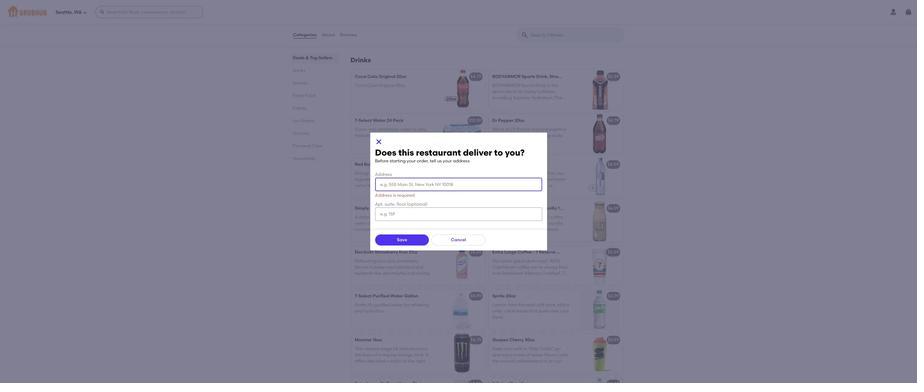 Task type: vqa. For each thing, say whether or not it's contained in the screenshot.


Task type: describe. For each thing, give the bounding box(es) containing it.
enjoy
[[502, 353, 513, 358]]

tell
[[430, 158, 436, 164]]

1 vertical spatial can
[[492, 177, 500, 182]]

juice
[[394, 215, 404, 220]]

banana
[[574, 74, 591, 79]]

2 horizontal spatial you
[[557, 171, 564, 176]]

kiwi
[[378, 258, 386, 264]]

reserve
[[539, 250, 556, 255]]

dr
[[492, 118, 497, 123]]

a up the fun
[[355, 23, 358, 29]]

about
[[322, 32, 335, 37]]

sports
[[522, 74, 535, 79]]

beans
[[545, 227, 558, 232]]

taste
[[517, 309, 528, 314]]

a left rich
[[507, 233, 510, 238]]

slurpee cherry 30oz
[[492, 338, 535, 343]]

refreshment
[[517, 359, 542, 364]]

7-select water 24 pack
[[355, 118, 404, 123]]

$9.59
[[471, 206, 481, 211]]

electrolit
[[355, 250, 374, 255]]

distilled
[[525, 177, 541, 182]]

deliver
[[463, 147, 492, 158]]

of left an
[[543, 359, 547, 364]]

red bull 12oz
[[355, 162, 382, 167]]

to inside refreshing kiwi and strawberry flavors to keep you hydrated and replenish the electrolytes lost during exercise.
[[370, 265, 374, 270]]

and inside clean and refreshing water to stay hydrated all day.
[[368, 127, 377, 132]]

12oz
[[373, 162, 382, 167]]

starbucks
[[492, 206, 514, 211]]

lost
[[408, 271, 415, 276]]

blend
[[492, 127, 504, 132]]

purified
[[374, 302, 390, 308]]

coca cola original 20oz image
[[439, 70, 485, 110]]

extra
[[492, 250, 503, 255]]

taurine,
[[404, 177, 421, 182]]

added
[[502, 183, 516, 188]]

delicious
[[359, 215, 377, 220]]

ice cream
[[293, 118, 315, 123]]

electrolit strawberry kiwi 21oz
[[355, 250, 418, 255]]

and inside 'perfectly purified water for refueling and hydration.'
[[355, 309, 363, 314]]

an
[[548, 359, 554, 364]]

red bull 12oz image
[[439, 158, 485, 198]]

and inside a delicious orange juice free from water or preservtives and not from concentrate.
[[399, 221, 407, 226]]

stay
[[418, 127, 427, 132]]

to inside funyuns® onion flavored rings are a deliciously different snack that's fun to eat, with a crisp texture and zesty onion flavor
[[363, 30, 367, 35]]

slurpee
[[492, 338, 508, 343]]

of inside 'blend of 23 flavors married together to form a pefectly refreshing soda.'
[[505, 127, 509, 132]]

gallon
[[404, 294, 418, 299]]

2 coca cola original 20oz from the top
[[355, 83, 406, 88]]

52oz
[[400, 206, 410, 211]]

the inside keep cool with a "stay cold cup" and enjoy a mix of sweet flavors with the smooth refreshment of an icy!
[[492, 359, 499, 364]]

drinks inside tab
[[293, 68, 305, 73]]

reviews button
[[340, 24, 358, 46]]

with inside funyuns® onion flavored rings are a deliciously different snack that's fun to eat, with a crisp texture and zesty onion flavor
[[377, 30, 386, 35]]

0 horizontal spatial strawberry
[[375, 250, 398, 255]]

apt, suite, floor (optional)
[[375, 202, 427, 207]]

a inside 'blend of 23 flavors married together to form a pefectly refreshing soda.'
[[509, 133, 511, 138]]

"stay
[[528, 346, 539, 351]]

refreshing inside 'blend of 23 flavors married together to form a pefectly refreshing soda.'
[[530, 133, 551, 138]]

taste;
[[523, 171, 535, 176]]

colombian
[[557, 250, 580, 255]]

for inside 'perfectly purified water for refueling and hydration.'
[[404, 302, 410, 308]]

&
[[306, 55, 309, 60]]

0 horizontal spatial your
[[407, 158, 416, 164]]

onion
[[366, 36, 378, 41]]

1 vertical spatial from
[[416, 221, 426, 226]]

1 coca cola original 20oz from the top
[[355, 74, 406, 79]]

suite,
[[385, 202, 396, 207]]

flavored
[[393, 17, 411, 22]]

extra large coffee - 7 reserve colombian 24oz
[[492, 250, 591, 255]]

and right kiwi
[[387, 258, 395, 264]]

a up mix
[[524, 346, 527, 351]]

purity
[[492, 171, 504, 176]]

fresh food tab
[[293, 92, 336, 99]]

grocery tab
[[293, 130, 336, 137]]

0 vertical spatial $5.99
[[470, 162, 481, 167]]

funyuns® onion flavored rings are a deliciously different snack that's fun to eat, with a crisp texture and zesty onion flavor
[[355, 17, 431, 41]]

address for address is required.
[[375, 193, 392, 198]]

floor
[[397, 202, 406, 207]]

drinks tab
[[293, 67, 336, 74]]

concentrate.
[[355, 227, 382, 232]]

$4.79 for lemon-lime flavored soft drink with a crisp, clean taste that quenches your thirst.
[[608, 294, 619, 299]]

7-select pure 1l image
[[577, 377, 623, 383]]

refreshing kiwi and strawberry flavors to keep you hydrated and replenish the electrolytes lost during exercise.
[[355, 258, 430, 282]]

undeniably
[[529, 233, 552, 238]]

coffee
[[550, 215, 563, 220]]

texture
[[402, 30, 416, 35]]

containing
[[382, 171, 404, 176]]

snacks tab
[[293, 80, 336, 86]]

a up mixed
[[511, 215, 514, 220]]

drink inside energy drink containing highly quality ingredients of caffeine, taurine, some b-group vitamins, and sugars.
[[370, 171, 381, 176]]

a down different
[[387, 30, 390, 35]]

distinctive
[[492, 189, 514, 195]]

save button
[[375, 235, 429, 246]]

and up during
[[415, 265, 423, 270]]

smartwater 1l image
[[577, 158, 623, 198]]

with inside discover a creamy blend of coffee and milk, mixed with divine vanilla flavor. the finest arabica beans create a rich and undeniably luscious beverage.
[[526, 221, 535, 226]]

svg image
[[100, 10, 105, 14]]

7- for 7-select water 24 pack
[[355, 118, 359, 123]]

a delicious orange juice free from water or preservtives and not from concentrate.
[[355, 215, 426, 232]]

and inside purity you can taste; hydration you can feel. vapor distilled smartwater with added electrolytes for a distinctive pure and crisp taste.
[[525, 189, 534, 195]]

7-select purified water gallon
[[355, 294, 418, 299]]

sprite 20oz image
[[577, 290, 623, 330]]

some
[[355, 183, 366, 188]]

2 cola from the top
[[367, 83, 377, 88]]

select for purified
[[359, 294, 372, 299]]

0 vertical spatial strawberry
[[550, 74, 573, 79]]

keep
[[375, 265, 385, 270]]

$4.79 for coca cola original 20oz
[[471, 74, 481, 79]]

to inside clean and refreshing water to stay hydrated all day.
[[413, 127, 417, 132]]

pepper
[[498, 118, 514, 123]]

juice
[[387, 206, 399, 211]]

$4.79 for blend of 23 flavors married together to form a pefectly refreshing soda.
[[608, 118, 619, 123]]

of up refreshment
[[526, 353, 530, 358]]

soft
[[537, 302, 544, 308]]

for inside purity you can taste; hydration you can feel. vapor distilled smartwater with added electrolytes for a distinctive pure and crisp taste.
[[542, 183, 548, 188]]

or
[[368, 221, 372, 226]]

$5.29
[[470, 250, 481, 255]]

and inside keep cool with a "stay cold cup" and enjoy a mix of sweet flavors with the smooth refreshment of an icy!
[[492, 353, 501, 358]]

quenches
[[539, 309, 559, 314]]

free
[[405, 215, 413, 220]]

with up mix
[[514, 346, 523, 351]]

exercise.
[[355, 277, 373, 282]]

a inside lemon-lime flavored soft drink with a crisp, clean taste that quenches your thirst.
[[566, 302, 569, 308]]

deals
[[293, 55, 305, 60]]

quality
[[418, 171, 433, 176]]

all
[[375, 133, 380, 138]]

orange
[[378, 215, 393, 220]]

1 horizontal spatial you
[[505, 171, 513, 176]]

does this restaurant deliver to you? before starting your order, tell us your address.
[[375, 147, 525, 164]]

your for does
[[443, 158, 452, 164]]

restaurant
[[416, 147, 461, 158]]

1 cola from the top
[[367, 74, 378, 79]]

$12.39
[[469, 118, 481, 123]]

7-select water 24 pack image
[[439, 114, 485, 154]]

7-select purified water gallon image
[[439, 290, 485, 330]]

purified
[[373, 294, 389, 299]]

dr pepper 20oz image
[[577, 114, 623, 154]]

crisp inside purity you can taste; hydration you can feel. vapor distilled smartwater with added electrolytes for a distinctive pure and crisp taste.
[[535, 189, 545, 195]]

energy
[[355, 171, 369, 176]]

electrolytes inside refreshing kiwi and strawberry flavors to keep you hydrated and replenish the electrolytes lost during exercise.
[[383, 271, 407, 276]]

monster 16oz
[[355, 338, 382, 343]]



Task type: locate. For each thing, give the bounding box(es) containing it.
0 horizontal spatial can
[[492, 177, 500, 182]]

perfectly purified water for refueling and hydration.
[[355, 302, 429, 314]]

bull
[[364, 162, 372, 167]]

2 coca from the top
[[355, 83, 366, 88]]

hydrated inside refreshing kiwi and strawberry flavors to keep you hydrated and replenish the electrolytes lost during exercise.
[[395, 265, 414, 270]]

to down blend
[[492, 133, 497, 138]]

21oz
[[409, 250, 418, 255]]

you up smartwater
[[557, 171, 564, 176]]

and inside funyuns® onion flavored rings are a deliciously different snack that's fun to eat, with a crisp texture and zesty onion flavor
[[417, 30, 426, 35]]

water
[[373, 118, 386, 123], [390, 294, 403, 299]]

of left 23
[[505, 127, 509, 132]]

from up not
[[414, 215, 424, 220]]

that
[[529, 309, 538, 314]]

cherry
[[509, 338, 524, 343]]

1 vertical spatial electrolytes
[[383, 271, 407, 276]]

0 horizontal spatial drinks
[[293, 68, 305, 73]]

to left 'stay'
[[413, 127, 417, 132]]

select up 'perfectly'
[[359, 294, 372, 299]]

vanilla
[[549, 221, 563, 226]]

clean
[[355, 127, 367, 132]]

personal care tab
[[293, 143, 336, 149]]

simply orange juice 52oz image
[[439, 202, 485, 242]]

strawberry right drink,
[[550, 74, 573, 79]]

cup"
[[551, 346, 562, 351]]

to left keep
[[370, 265, 374, 270]]

0 vertical spatial for
[[542, 183, 548, 188]]

1 vertical spatial select
[[359, 294, 372, 299]]

starting
[[390, 158, 406, 164]]

(optional)
[[407, 202, 427, 207]]

0 vertical spatial water
[[373, 118, 386, 123]]

your down this
[[407, 158, 416, 164]]

0 vertical spatial can
[[514, 171, 522, 176]]

1 horizontal spatial electrolytes
[[517, 183, 541, 188]]

a down 23
[[509, 133, 511, 138]]

0 vertical spatial cola
[[367, 74, 378, 79]]

your for lemon-
[[560, 309, 569, 314]]

refreshing up day.
[[378, 127, 398, 132]]

hydrated inside clean and refreshing water to stay hydrated all day.
[[355, 133, 374, 138]]

of up group
[[379, 177, 383, 182]]

1 select from the top
[[359, 118, 372, 123]]

with up flavor
[[377, 30, 386, 35]]

address up 'apt,'
[[375, 193, 392, 198]]

extra large coffee - house blend 24oz image
[[439, 377, 485, 383]]

funyuns onion flavored rings 6oz image
[[439, 4, 485, 44]]

water inside clean and refreshing water to stay hydrated all day.
[[400, 127, 412, 132]]

0 horizontal spatial the
[[375, 271, 382, 276]]

to inside does this restaurant deliver to you? before starting your order, tell us your address.
[[494, 147, 503, 158]]

for
[[542, 183, 548, 188], [404, 302, 410, 308]]

select up clean
[[359, 118, 372, 123]]

flavors up an
[[545, 353, 558, 358]]

water
[[400, 127, 412, 132], [355, 221, 367, 226], [391, 302, 403, 308]]

hydrated down clean
[[355, 133, 374, 138]]

a
[[355, 215, 358, 220]]

you right keep
[[386, 265, 394, 270]]

electrolit strawberry kiwi 21oz image
[[439, 246, 485, 286]]

1 vertical spatial hydrated
[[395, 265, 414, 270]]

0 horizontal spatial drink
[[370, 171, 381, 176]]

1 vertical spatial address
[[375, 193, 392, 198]]

e,g. 555 Main St, New York NY 10018 search field
[[375, 178, 542, 191]]

and down 'perfectly'
[[355, 309, 363, 314]]

0 horizontal spatial electrolytes
[[383, 271, 407, 276]]

and up all
[[368, 127, 377, 132]]

discover a creamy blend of coffee and milk, mixed with divine vanilla flavor. the finest arabica beans create a rich and undeniably luscious beverage.
[[492, 215, 570, 245]]

0 horizontal spatial svg image
[[83, 11, 87, 14]]

hydration.
[[364, 309, 385, 314]]

with inside purity you can taste; hydration you can feel. vapor distilled smartwater with added electrolytes for a distinctive pure and crisp taste.
[[492, 183, 501, 188]]

for down gallon
[[404, 302, 410, 308]]

strawberry up kiwi
[[375, 250, 398, 255]]

of
[[505, 127, 509, 132], [379, 177, 383, 182], [545, 215, 549, 220], [526, 353, 530, 358], [543, 359, 547, 364]]

to left you?
[[494, 147, 503, 158]]

onion
[[379, 17, 391, 22]]

water up 'perfectly purified water for refueling and hydration.'
[[390, 294, 403, 299]]

sugars.
[[415, 183, 430, 188]]

water left 24
[[373, 118, 386, 123]]

$5.99 for slurpee cherry 30oz
[[608, 338, 619, 343]]

the
[[506, 227, 514, 232]]

0 vertical spatial drinks
[[351, 56, 371, 64]]

vapor
[[511, 177, 524, 182]]

0 vertical spatial 7-
[[355, 118, 359, 123]]

30oz
[[525, 338, 535, 343]]

0 vertical spatial original
[[379, 74, 396, 79]]

sprite
[[492, 294, 505, 299]]

1 horizontal spatial water
[[390, 294, 403, 299]]

finest
[[515, 227, 526, 232]]

simply orange juice 52oz
[[355, 206, 410, 211]]

1 vertical spatial strawberry
[[375, 250, 398, 255]]

drinks
[[351, 56, 371, 64], [293, 68, 305, 73]]

0 horizontal spatial flavors
[[355, 265, 369, 270]]

and
[[417, 30, 426, 35], [368, 127, 377, 132], [406, 183, 414, 188], [525, 189, 534, 195], [399, 221, 407, 226], [492, 221, 501, 226], [520, 233, 528, 238], [387, 258, 395, 264], [415, 265, 423, 270], [355, 309, 363, 314], [492, 353, 501, 358]]

address for address
[[375, 172, 392, 177]]

0 vertical spatial from
[[414, 215, 424, 220]]

smartwater
[[542, 177, 566, 182]]

flavors up the pefectly
[[516, 127, 530, 132]]

the left smooth
[[492, 359, 499, 364]]

and down taurine,
[[406, 183, 414, 188]]

7
[[536, 250, 538, 255]]

candy
[[293, 106, 307, 111]]

cola
[[367, 74, 378, 79], [367, 83, 377, 88]]

1 vertical spatial drink
[[545, 302, 556, 308]]

of up divine
[[545, 215, 549, 220]]

your inside lemon-lime flavored soft drink with a crisp, clean taste that quenches your thirst.
[[560, 309, 569, 314]]

water inside 'perfectly purified water for refueling and hydration.'
[[391, 302, 403, 308]]

for up taste.
[[542, 183, 548, 188]]

your right quenches
[[560, 309, 569, 314]]

0 vertical spatial drink
[[370, 171, 381, 176]]

soda.
[[552, 133, 564, 138]]

starbucks frappuccino vanilla 13.7oz image
[[577, 202, 623, 242]]

0 vertical spatial address
[[375, 172, 392, 177]]

1 vertical spatial the
[[492, 359, 499, 364]]

apt,
[[375, 202, 384, 207]]

a up taste.
[[549, 183, 552, 188]]

monster 16oz image
[[439, 334, 485, 374]]

to inside 'blend of 23 flavors married together to form a pefectly refreshing soda.'
[[492, 133, 497, 138]]

1 vertical spatial for
[[404, 302, 410, 308]]

crisp inside funyuns® onion flavored rings are a deliciously different snack that's fun to eat, with a crisp texture and zesty onion flavor
[[391, 30, 401, 35]]

1 vertical spatial original
[[378, 83, 395, 88]]

water inside a delicious orange juice free from water or preservtives and not from concentrate.
[[355, 221, 367, 226]]

1 vertical spatial water
[[355, 221, 367, 226]]

drinks down the deals
[[293, 68, 305, 73]]

1 horizontal spatial crisp
[[535, 189, 545, 195]]

magnifying glass icon image
[[521, 31, 528, 39]]

flavors up replenish
[[355, 265, 369, 270]]

e,g. 15F search field
[[375, 208, 542, 221]]

and down the that's
[[417, 30, 426, 35]]

perfectly
[[355, 302, 373, 308]]

married
[[531, 127, 548, 132]]

water down a
[[355, 221, 367, 226]]

$5.99 for 7-select purified water gallon
[[470, 294, 481, 299]]

$4.59
[[608, 162, 619, 167]]

drink inside lemon-lime flavored soft drink with a crisp, clean taste that quenches your thirst.
[[545, 302, 556, 308]]

feel.
[[501, 177, 510, 182]]

refreshing
[[355, 258, 377, 264]]

and inside energy drink containing highly quality ingredients of caffeine, taurine, some b-group vitamins, and sugars.
[[406, 183, 414, 188]]

rich
[[511, 233, 519, 238]]

$4.79
[[471, 74, 481, 79], [608, 118, 619, 123], [608, 294, 619, 299], [471, 338, 481, 343]]

flavors inside keep cool with a "stay cold cup" and enjoy a mix of sweet flavors with the smooth refreshment of an icy!
[[545, 353, 558, 358]]

1 original from the top
[[379, 74, 396, 79]]

7-
[[355, 118, 359, 123], [355, 294, 359, 299]]

with up arabica
[[526, 221, 535, 226]]

address down 12oz
[[375, 172, 392, 177]]

the down keep
[[375, 271, 382, 276]]

electrolytes inside purity you can taste; hydration you can feel. vapor distilled smartwater with added electrolytes for a distinctive pure and crisp taste.
[[517, 183, 541, 188]]

1 vertical spatial $5.99
[[470, 294, 481, 299]]

1 horizontal spatial strawberry
[[550, 74, 573, 79]]

with up quenches
[[557, 302, 565, 308]]

2 select from the top
[[359, 294, 372, 299]]

flavors inside refreshing kiwi and strawberry flavors to keep you hydrated and replenish the electrolytes lost during exercise.
[[355, 265, 369, 270]]

1 vertical spatial cola
[[367, 83, 377, 88]]

$3.59
[[608, 250, 619, 255]]

electrolytes down distilled
[[517, 183, 541, 188]]

sellers
[[319, 55, 332, 60]]

0 horizontal spatial crisp
[[391, 30, 401, 35]]

0 horizontal spatial you
[[386, 265, 394, 270]]

1 vertical spatial crisp
[[535, 189, 545, 195]]

1 vertical spatial flavors
[[355, 265, 369, 270]]

hydrated down strawberry
[[395, 265, 414, 270]]

water down pack
[[400, 127, 412, 132]]

from right not
[[416, 221, 426, 226]]

and down juice
[[399, 221, 407, 226]]

pefectly
[[512, 133, 529, 138]]

1 horizontal spatial can
[[514, 171, 522, 176]]

24oz
[[581, 250, 591, 255]]

water down the "7-select purified water gallon"
[[391, 302, 403, 308]]

the inside refreshing kiwi and strawberry flavors to keep you hydrated and replenish the electrolytes lost during exercise.
[[375, 271, 382, 276]]

you up feel.
[[505, 171, 513, 176]]

svg image
[[905, 8, 912, 16], [83, 11, 87, 14], [375, 138, 382, 146]]

order,
[[417, 158, 429, 164]]

and down the keep
[[492, 353, 501, 358]]

can up vapor
[[514, 171, 522, 176]]

sprite 20oz
[[492, 294, 516, 299]]

is
[[393, 193, 396, 198]]

a left mix
[[514, 353, 517, 358]]

a inside purity you can taste; hydration you can feel. vapor distilled smartwater with added electrolytes for a distinctive pure and crisp taste.
[[549, 183, 552, 188]]

household tab
[[293, 155, 336, 162]]

fresh food
[[293, 93, 315, 98]]

1 horizontal spatial svg image
[[375, 138, 382, 146]]

drinks down the zesty
[[351, 56, 371, 64]]

cream
[[300, 118, 315, 123]]

coffee
[[518, 250, 532, 255]]

and up 'flavor.'
[[492, 221, 501, 226]]

1 horizontal spatial drink
[[545, 302, 556, 308]]

arabica
[[527, 227, 544, 232]]

0 vertical spatial water
[[400, 127, 412, 132]]

0 vertical spatial flavors
[[516, 127, 530, 132]]

and right pure
[[525, 189, 534, 195]]

large
[[504, 250, 517, 255]]

a
[[355, 23, 358, 29], [387, 30, 390, 35], [509, 133, 511, 138], [549, 183, 552, 188], [511, 215, 514, 220], [507, 233, 510, 238], [566, 302, 569, 308], [524, 346, 527, 351], [514, 353, 517, 358]]

flavors inside 'blend of 23 flavors married together to form a pefectly refreshing soda.'
[[516, 127, 530, 132]]

ice cream tab
[[293, 118, 336, 124]]

can down purity
[[492, 177, 500, 182]]

beverage.
[[492, 239, 513, 245]]

0 vertical spatial crisp
[[391, 30, 401, 35]]

eat,
[[368, 30, 376, 35]]

lemon-lime flavored soft drink with a crisp, clean taste that quenches your thirst.
[[492, 302, 569, 320]]

1 coca from the top
[[355, 74, 366, 79]]

24
[[387, 118, 392, 123]]

0 horizontal spatial refreshing
[[378, 127, 398, 132]]

0 horizontal spatial for
[[404, 302, 410, 308]]

keep
[[492, 346, 503, 351]]

with up 'icy!'
[[559, 353, 568, 358]]

us
[[437, 158, 442, 164]]

food
[[305, 93, 315, 98]]

0 vertical spatial refreshing
[[378, 127, 398, 132]]

2 vertical spatial $5.99
[[608, 338, 619, 343]]

1 horizontal spatial refreshing
[[530, 133, 551, 138]]

7- for 7-select purified water gallon
[[355, 294, 359, 299]]

2 horizontal spatial svg image
[[905, 8, 912, 16]]

during
[[416, 271, 430, 276]]

0 horizontal spatial water
[[373, 118, 386, 123]]

2 7- from the top
[[355, 294, 359, 299]]

discover
[[492, 215, 510, 220]]

main navigation navigation
[[0, 0, 917, 24]]

1 horizontal spatial for
[[542, 183, 548, 188]]

1 vertical spatial coca
[[355, 83, 366, 88]]

to right the fun
[[363, 30, 367, 35]]

slurpee cherry 30oz image
[[577, 334, 623, 374]]

cancel button
[[432, 235, 486, 246]]

refreshing down married
[[530, 133, 551, 138]]

vanilla
[[543, 206, 557, 211]]

with inside lemon-lime flavored soft drink with a crisp, clean taste that quenches your thirst.
[[557, 302, 565, 308]]

select
[[359, 118, 372, 123], [359, 294, 372, 299]]

$5.99
[[470, 162, 481, 167], [470, 294, 481, 299], [608, 338, 619, 343]]

bodyarmor sports drink, strawberry banana 28oz image
[[577, 70, 623, 110]]

fun
[[355, 30, 362, 35]]

2 horizontal spatial your
[[560, 309, 569, 314]]

crisp left taste.
[[535, 189, 545, 195]]

2 vertical spatial water
[[391, 302, 403, 308]]

your right us
[[443, 158, 452, 164]]

select for water
[[359, 118, 372, 123]]

2 address from the top
[[375, 193, 392, 198]]

crisp,
[[492, 309, 504, 314]]

1 horizontal spatial flavors
[[516, 127, 530, 132]]

ice
[[293, 118, 299, 123]]

you inside refreshing kiwi and strawberry flavors to keep you hydrated and replenish the electrolytes lost during exercise.
[[386, 265, 394, 270]]

cancel
[[451, 237, 466, 243]]

1 horizontal spatial drinks
[[351, 56, 371, 64]]

simply
[[355, 206, 369, 211]]

1 7- from the top
[[355, 118, 359, 123]]

1 vertical spatial refreshing
[[530, 133, 551, 138]]

0 vertical spatial electrolytes
[[517, 183, 541, 188]]

1 vertical spatial water
[[390, 294, 403, 299]]

2 vertical spatial flavors
[[545, 353, 558, 358]]

refreshing inside clean and refreshing water to stay hydrated all day.
[[378, 127, 398, 132]]

a right soft
[[566, 302, 569, 308]]

before
[[375, 158, 389, 164]]

crisp down different
[[391, 30, 401, 35]]

1 vertical spatial 7-
[[355, 294, 359, 299]]

0 vertical spatial coca
[[355, 74, 366, 79]]

energy drink containing highly quality ingredients of caffeine, taurine, some b-group vitamins, and sugars.
[[355, 171, 433, 188]]

0 vertical spatial coca cola original 20oz
[[355, 74, 406, 79]]

2 horizontal spatial flavors
[[545, 353, 558, 358]]

1 horizontal spatial hydrated
[[395, 265, 414, 270]]

1 vertical spatial coca cola original 20oz
[[355, 83, 406, 88]]

are
[[424, 17, 431, 22]]

0 vertical spatial hydrated
[[355, 133, 374, 138]]

with up 'distinctive'
[[492, 183, 501, 188]]

extra large coffee - 7 reserve colombian 24oz image
[[577, 246, 623, 286]]

of inside energy drink containing highly quality ingredients of caffeine, taurine, some b-group vitamins, and sugars.
[[379, 177, 383, 182]]

electrolytes down keep
[[383, 271, 407, 276]]

drink,
[[536, 74, 549, 79]]

0 vertical spatial the
[[375, 271, 382, 276]]

drink up quenches
[[545, 302, 556, 308]]

deliciously
[[359, 23, 380, 29]]

of inside discover a creamy blend of coffee and milk, mixed with divine vanilla flavor. the finest arabica beans create a rich and undeniably luscious beverage.
[[545, 215, 549, 220]]

1 horizontal spatial the
[[492, 359, 499, 364]]

1 vertical spatial drinks
[[293, 68, 305, 73]]

from
[[414, 215, 424, 220], [416, 221, 426, 226]]

categories button
[[293, 24, 317, 46]]

care
[[312, 143, 322, 149]]

luscious
[[553, 233, 570, 238]]

0 horizontal spatial hydrated
[[355, 133, 374, 138]]

2 original from the top
[[378, 83, 395, 88]]

deals & top sellers tab
[[293, 55, 336, 61]]

and down the finest
[[520, 233, 528, 238]]

1 address from the top
[[375, 172, 392, 177]]

1 horizontal spatial your
[[443, 158, 452, 164]]

0 vertical spatial select
[[359, 118, 372, 123]]

kiwi
[[399, 250, 408, 255]]

lemon-
[[492, 302, 509, 308]]

drink down 12oz
[[370, 171, 381, 176]]

pure
[[515, 189, 524, 195]]

grocery
[[293, 131, 310, 136]]

7- up clean
[[355, 118, 359, 123]]

7- up 'perfectly'
[[355, 294, 359, 299]]

candy tab
[[293, 105, 336, 111]]



